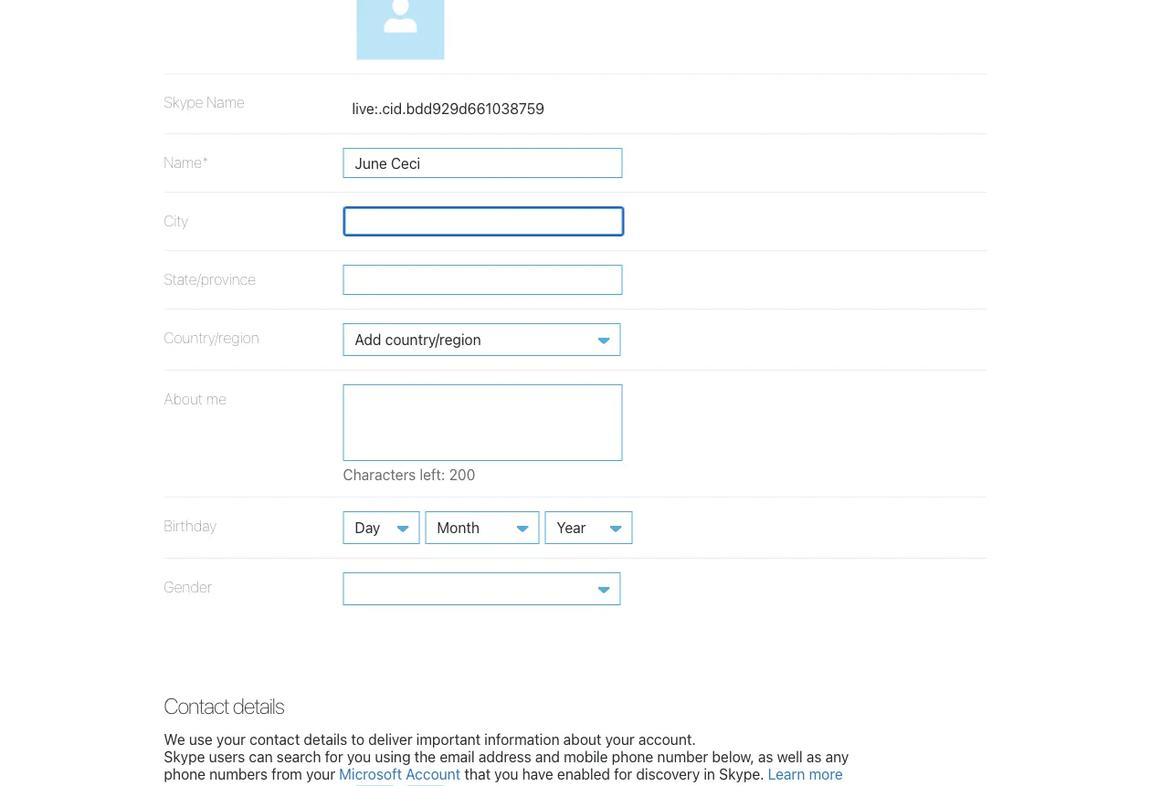 Task type: describe. For each thing, give the bounding box(es) containing it.
200
[[449, 466, 475, 483]]

1 skype from the top
[[164, 94, 203, 111]]

country/region
[[385, 330, 481, 348]]

city
[[164, 212, 188, 229]]

microsoft account link
[[339, 766, 461, 783]]

country/region
[[164, 329, 259, 346]]

0 horizontal spatial your
[[217, 731, 246, 748]]

2 horizontal spatial your
[[605, 731, 635, 748]]

that
[[464, 766, 491, 783]]

use
[[189, 731, 213, 748]]

contact details
[[164, 693, 284, 719]]

add
[[355, 330, 381, 348]]

About me text field
[[343, 384, 623, 461]]

contact
[[164, 693, 229, 719]]

can
[[249, 748, 273, 766]]

1 as from the left
[[758, 748, 773, 766]]

1 horizontal spatial for
[[614, 766, 632, 783]]

1 horizontal spatial your
[[306, 766, 335, 783]]

me
[[206, 390, 227, 407]]

about
[[164, 390, 203, 407]]

more
[[809, 766, 843, 783]]

we use your contact details to deliver important information about your account. skype users can search for you using the email address and mobile phone number below, as well as any phone numbers from your
[[164, 731, 849, 783]]

characters
[[343, 466, 416, 483]]

numbers
[[209, 766, 268, 783]]

day
[[355, 519, 380, 536]]

for inside we use your contact details to deliver important information about your account. skype users can search for you using the email address and mobile phone number below, as well as any phone numbers from your
[[325, 748, 343, 766]]

from
[[271, 766, 302, 783]]

important
[[416, 731, 481, 748]]

1 horizontal spatial phone
[[612, 748, 653, 766]]

skype name
[[164, 94, 245, 111]]

and
[[535, 748, 560, 766]]

gender
[[164, 578, 212, 596]]

any
[[826, 748, 849, 766]]

0 horizontal spatial phone
[[164, 766, 206, 783]]

City text field
[[343, 206, 624, 236]]

skype.
[[719, 766, 764, 783]]

enabled
[[557, 766, 610, 783]]

microsoft
[[339, 766, 402, 783]]

0 vertical spatial details
[[233, 693, 284, 719]]

State/province text field
[[343, 265, 623, 295]]

microsoft account that you have enabled for discovery in skype. learn more
[[339, 766, 843, 783]]

status containing characters left:
[[343, 466, 560, 483]]

month
[[437, 519, 480, 536]]



Task type: vqa. For each thing, say whether or not it's contained in the screenshot.
- to the bottom
no



Task type: locate. For each thing, give the bounding box(es) containing it.
live:.cid.bdd929d661038759
[[352, 100, 544, 117]]

users
[[209, 748, 245, 766]]

in
[[704, 766, 715, 783]]

deliver
[[368, 731, 413, 748]]

for
[[325, 748, 343, 766], [614, 766, 632, 783]]

details
[[233, 693, 284, 719], [304, 731, 347, 748]]

discovery
[[636, 766, 700, 783]]

email
[[440, 748, 475, 766]]

year
[[557, 519, 586, 536]]

characters left: 200
[[343, 466, 475, 483]]

2 skype from the top
[[164, 748, 205, 766]]

learn
[[768, 766, 805, 783]]

left:
[[420, 466, 445, 483]]

below,
[[712, 748, 754, 766]]

add country/region
[[355, 330, 481, 348]]

1 vertical spatial details
[[304, 731, 347, 748]]

details up the contact
[[233, 693, 284, 719]]

phone
[[612, 748, 653, 766], [164, 766, 206, 783]]

using
[[375, 748, 411, 766]]

as up learn more link at the right of page
[[807, 748, 822, 766]]

0 horizontal spatial as
[[758, 748, 773, 766]]

your right about
[[605, 731, 635, 748]]

your up "users"
[[217, 731, 246, 748]]

Name* text field
[[343, 148, 623, 178]]

state/province
[[164, 270, 256, 288]]

0 vertical spatial skype
[[164, 94, 203, 111]]

details inside we use your contact details to deliver important information about your account. skype users can search for you using the email address and mobile phone number below, as well as any phone numbers from your
[[304, 731, 347, 748]]

information
[[484, 731, 560, 748]]

the
[[414, 748, 436, 766]]

status
[[343, 466, 560, 483]]

1 horizontal spatial as
[[807, 748, 822, 766]]

account
[[406, 766, 461, 783]]

contact
[[250, 731, 300, 748]]

phone down we
[[164, 766, 206, 783]]

your
[[217, 731, 246, 748], [605, 731, 635, 748], [306, 766, 335, 783]]

for right search
[[325, 748, 343, 766]]

you down address
[[494, 766, 518, 783]]

0 horizontal spatial details
[[233, 693, 284, 719]]

we
[[164, 731, 185, 748]]

to
[[351, 731, 365, 748]]

skype down we
[[164, 748, 205, 766]]

mobile
[[564, 748, 608, 766]]

well
[[777, 748, 803, 766]]

1 horizontal spatial details
[[304, 731, 347, 748]]

learn more link
[[768, 766, 843, 783]]

about
[[563, 731, 602, 748]]

you inside we use your contact details to deliver important information about your account. skype users can search for you using the email address and mobile phone number below, as well as any phone numbers from your
[[347, 748, 371, 766]]

your down search
[[306, 766, 335, 783]]

name
[[207, 94, 245, 111]]

birthday
[[164, 517, 217, 534]]

about me
[[164, 390, 227, 407]]

0 horizontal spatial for
[[325, 748, 343, 766]]

1 horizontal spatial you
[[494, 766, 518, 783]]

account.
[[638, 731, 696, 748]]

1 vertical spatial skype
[[164, 748, 205, 766]]

you down to
[[347, 748, 371, 766]]

name*
[[164, 153, 209, 171]]

skype inside we use your contact details to deliver important information about your account. skype users can search for you using the email address and mobile phone number below, as well as any phone numbers from your
[[164, 748, 205, 766]]

you
[[347, 748, 371, 766], [494, 766, 518, 783]]

phone down account.
[[612, 748, 653, 766]]

have
[[522, 766, 553, 783]]

number
[[657, 748, 708, 766]]

for right enabled
[[614, 766, 632, 783]]

skype left name
[[164, 94, 203, 111]]

as
[[758, 748, 773, 766], [807, 748, 822, 766]]

0 horizontal spatial you
[[347, 748, 371, 766]]

address
[[478, 748, 531, 766]]

details up search
[[304, 731, 347, 748]]

search
[[277, 748, 321, 766]]

2 as from the left
[[807, 748, 822, 766]]

skype
[[164, 94, 203, 111], [164, 748, 205, 766]]

as left well
[[758, 748, 773, 766]]



